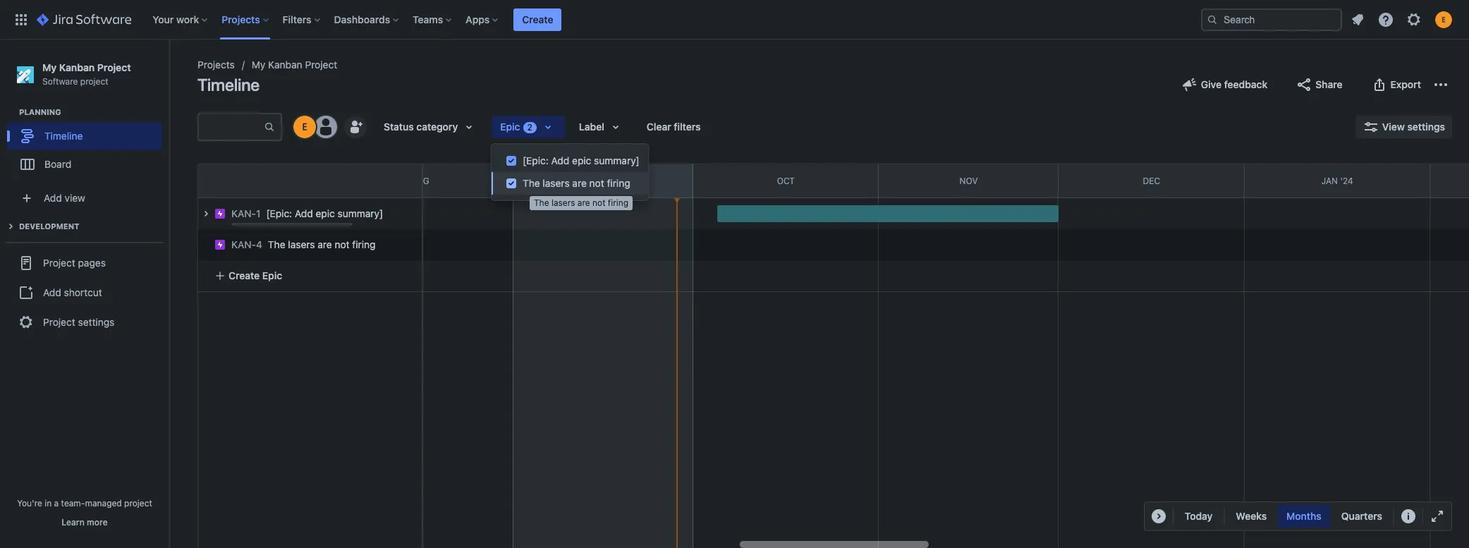 Task type: locate. For each thing, give the bounding box(es) containing it.
0 vertical spatial projects
[[222, 13, 260, 25]]

add people image
[[347, 118, 364, 135]]

firing up create epic button
[[352, 238, 376, 250]]

1 vertical spatial epic
[[316, 207, 335, 219]]

add up kan-4 the lasers are not firing
[[295, 207, 313, 219]]

project settings
[[43, 316, 114, 328]]

project down 'filters' dropdown button
[[305, 59, 337, 71]]

projects inside dropdown button
[[222, 13, 260, 25]]

firing
[[607, 177, 630, 189], [608, 197, 628, 208], [352, 238, 376, 250]]

the lasers are not firing
[[523, 177, 630, 189], [534, 197, 628, 208]]

group
[[6, 242, 164, 342]]

my up software at top left
[[42, 61, 57, 73]]

not up the lasers are not firing tooltip
[[589, 177, 604, 189]]

1 horizontal spatial project
[[124, 498, 152, 509]]

settings image
[[1406, 11, 1423, 28]]

create inside button
[[229, 269, 260, 281]]

my
[[252, 59, 265, 71], [42, 61, 57, 73]]

2 vertical spatial not
[[335, 238, 350, 250]]

projects for projects link
[[197, 59, 235, 71]]

summary] up kan-4 the lasers are not firing
[[338, 207, 383, 219]]

project up add shortcut
[[43, 257, 75, 269]]

lasers
[[543, 177, 570, 189], [551, 197, 575, 208], [288, 238, 315, 250]]

1 horizontal spatial kanban
[[268, 59, 302, 71]]

2 vertical spatial lasers
[[288, 238, 315, 250]]

give
[[1201, 78, 1222, 90]]

kan- right epic image on the left
[[231, 207, 256, 219]]

are up the lasers are not firing tooltip
[[572, 177, 587, 189]]

0 vertical spatial epic
[[500, 121, 520, 133]]

timeline up board
[[44, 130, 83, 142]]

share
[[1316, 78, 1343, 90]]

2 vertical spatial the
[[268, 238, 285, 250]]

2 vertical spatial firing
[[352, 238, 376, 250]]

jan '24
[[1322, 175, 1353, 186]]

project right software at top left
[[80, 76, 108, 87]]

[epic:
[[523, 154, 549, 166], [266, 207, 292, 219]]

add shortcut button
[[6, 279, 164, 307]]

not down sep at the top left
[[592, 197, 606, 208]]

my for my kanban project software project
[[42, 61, 57, 73]]

1 vertical spatial create
[[229, 269, 260, 281]]

add left view
[[44, 192, 62, 204]]

share image
[[1296, 76, 1313, 93]]

1 kan- from the top
[[231, 207, 256, 219]]

my right projects link
[[252, 59, 265, 71]]

0 horizontal spatial my
[[42, 61, 57, 73]]

appswitcher icon image
[[13, 11, 30, 28]]

1 vertical spatial kan-
[[231, 238, 256, 250]]

project settings link
[[6, 307, 164, 338]]

1 vertical spatial lasers
[[551, 197, 575, 208]]

project inside my kanban project software project
[[97, 61, 131, 73]]

filters button
[[278, 8, 326, 31]]

0 vertical spatial are
[[572, 177, 587, 189]]

epic inside button
[[262, 269, 282, 281]]

kanban up software at top left
[[59, 61, 95, 73]]

0 vertical spatial summary]
[[594, 154, 640, 166]]

you're in a team-managed project
[[17, 498, 152, 509]]

projects right sidebar navigation icon
[[197, 59, 235, 71]]

kan-4 the lasers are not firing
[[231, 238, 376, 250]]

0 vertical spatial [epic:
[[523, 154, 549, 166]]

export icon image
[[1371, 76, 1388, 93]]

months
[[1287, 510, 1322, 522]]

project inside the my kanban project link
[[305, 59, 337, 71]]

2 vertical spatial are
[[318, 238, 332, 250]]

development image
[[2, 218, 19, 235]]

projects link
[[197, 56, 235, 73]]

kanban
[[268, 59, 302, 71], [59, 61, 95, 73]]

0 horizontal spatial epic
[[262, 269, 282, 281]]

1 vertical spatial timeline
[[44, 130, 83, 142]]

0 horizontal spatial create
[[229, 269, 260, 281]]

banner
[[0, 0, 1469, 39]]

create
[[522, 13, 553, 25], [229, 269, 260, 281]]

timeline down projects link
[[197, 75, 260, 95]]

summary] up sep at the top left
[[594, 154, 640, 166]]

project left sidebar navigation icon
[[97, 61, 131, 73]]

filters
[[283, 13, 311, 25]]

add
[[551, 154, 569, 166], [44, 192, 62, 204], [295, 207, 313, 219], [43, 286, 61, 298]]

dashboards
[[334, 13, 390, 25]]

banner containing your work
[[0, 0, 1469, 39]]

[epic: down 2
[[523, 154, 549, 166]]

kan-1 [epic: add epic summary]
[[231, 207, 383, 219]]

[epic: right 1
[[266, 207, 292, 219]]

lasers down [epic: add epic summary]
[[551, 197, 575, 208]]

add left shortcut
[[43, 286, 61, 298]]

kan-4 link
[[231, 238, 262, 252]]

0 horizontal spatial project
[[80, 76, 108, 87]]

firing up the lasers are not firing tooltip
[[607, 177, 630, 189]]

lasers up the lasers are not firing tooltip
[[543, 177, 570, 189]]

quarters button
[[1333, 505, 1391, 528]]

board
[[44, 158, 71, 170]]

project
[[80, 76, 108, 87], [124, 498, 152, 509]]

primary element
[[8, 0, 1201, 39]]

0 horizontal spatial summary]
[[338, 207, 383, 219]]

0 horizontal spatial kanban
[[59, 61, 95, 73]]

the right 4
[[268, 238, 285, 250]]

your profile and settings image
[[1435, 11, 1452, 28]]

jan
[[1322, 175, 1338, 186]]

0 vertical spatial kan-
[[231, 207, 256, 219]]

create right apps popup button
[[522, 13, 553, 25]]

project right managed
[[124, 498, 152, 509]]

kanban inside my kanban project software project
[[59, 61, 95, 73]]

epic down label
[[572, 154, 591, 166]]

sep
[[595, 175, 611, 186]]

projects up projects link
[[222, 13, 260, 25]]

1 vertical spatial the lasers are not firing
[[534, 197, 628, 208]]

show child issues image
[[197, 205, 214, 222]]

epic 2
[[500, 121, 532, 133]]

kan- right epic icon
[[231, 238, 256, 250]]

project pages
[[43, 257, 106, 269]]

weeks
[[1236, 510, 1267, 522]]

the down [epic: add epic summary]
[[534, 197, 549, 208]]

timeline
[[197, 75, 260, 95], [44, 130, 83, 142]]

software
[[42, 76, 78, 87]]

1 vertical spatial not
[[592, 197, 606, 208]]

enter full screen image
[[1429, 508, 1446, 525]]

epic
[[572, 154, 591, 166], [316, 207, 335, 219]]

1 vertical spatial the
[[534, 197, 549, 208]]

lasers down kan-1 [epic: add epic summary]
[[288, 238, 315, 250]]

0 vertical spatial project
[[80, 76, 108, 87]]

not
[[589, 177, 604, 189], [592, 197, 606, 208], [335, 238, 350, 250]]

the
[[523, 177, 540, 189], [534, 197, 549, 208], [268, 238, 285, 250]]

0 horizontal spatial [epic:
[[266, 207, 292, 219]]

status category
[[384, 121, 458, 133]]

1 vertical spatial are
[[578, 197, 590, 208]]

kanban down filters
[[268, 59, 302, 71]]

1 vertical spatial [epic:
[[266, 207, 292, 219]]

1
[[256, 207, 261, 219]]

are up create epic button
[[318, 238, 332, 250]]

the lasers are not firing down sep at the top left
[[534, 197, 628, 208]]

managed
[[85, 498, 122, 509]]

create inside button
[[522, 13, 553, 25]]

2 kan- from the top
[[231, 238, 256, 250]]

epic left 2
[[500, 121, 520, 133]]

project
[[305, 59, 337, 71], [97, 61, 131, 73], [43, 257, 75, 269], [43, 316, 75, 328]]

today
[[1185, 510, 1213, 522]]

learn
[[62, 517, 85, 528]]

project inside project settings link
[[43, 316, 75, 328]]

epic
[[500, 121, 520, 133], [262, 269, 282, 281]]

are
[[572, 177, 587, 189], [578, 197, 590, 208], [318, 238, 332, 250]]

you're
[[17, 498, 42, 509]]

firing down sep at the top left
[[608, 197, 628, 208]]

1 vertical spatial firing
[[608, 197, 628, 208]]

projects
[[222, 13, 260, 25], [197, 59, 235, 71]]

create down kan-4 link at left
[[229, 269, 260, 281]]

are down [epic: add epic summary]
[[578, 197, 590, 208]]

the lasers are not firing up the lasers are not firing tooltip
[[523, 177, 630, 189]]

search image
[[1207, 14, 1218, 25]]

epic down 4
[[262, 269, 282, 281]]

my for my kanban project
[[252, 59, 265, 71]]

the up the lasers are not firing tooltip
[[523, 177, 540, 189]]

0 vertical spatial timeline
[[197, 75, 260, 95]]

my inside my kanban project software project
[[42, 61, 57, 73]]

create for create epic
[[229, 269, 260, 281]]

0 horizontal spatial epic
[[316, 207, 335, 219]]

1 horizontal spatial [epic:
[[523, 154, 549, 166]]

1 vertical spatial epic
[[262, 269, 282, 281]]

epic image
[[214, 239, 226, 250]]

1 horizontal spatial epic
[[572, 154, 591, 166]]

kan-
[[231, 207, 256, 219], [231, 238, 256, 250]]

kanban for my kanban project
[[268, 59, 302, 71]]

give feedback
[[1201, 78, 1268, 90]]

lasers inside tooltip
[[551, 197, 575, 208]]

Search field
[[1201, 8, 1342, 31]]

clear filters
[[647, 121, 701, 133]]

1 horizontal spatial my
[[252, 59, 265, 71]]

project down add shortcut
[[43, 316, 75, 328]]

not up create epic button
[[335, 238, 350, 250]]

0 horizontal spatial timeline
[[44, 130, 83, 142]]

1 horizontal spatial create
[[522, 13, 553, 25]]

share button
[[1287, 73, 1351, 96]]

epic up kan-4 the lasers are not firing
[[316, 207, 335, 219]]

summary]
[[594, 154, 640, 166], [338, 207, 383, 219]]

0 vertical spatial create
[[522, 13, 553, 25]]

1 vertical spatial projects
[[197, 59, 235, 71]]

jira software image
[[37, 11, 131, 28], [37, 11, 131, 28]]

label
[[579, 121, 604, 133]]



Task type: describe. For each thing, give the bounding box(es) containing it.
dec
[[1143, 175, 1160, 186]]

dashboards button
[[330, 8, 404, 31]]

export button
[[1362, 73, 1430, 96]]

1 horizontal spatial epic
[[500, 121, 520, 133]]

create button
[[514, 8, 562, 31]]

my kanban project link
[[252, 56, 337, 73]]

planning image
[[2, 104, 19, 121]]

clear
[[647, 121, 671, 133]]

my kanban project
[[252, 59, 337, 71]]

add shortcut
[[43, 286, 102, 298]]

kanban for my kanban project software project
[[59, 61, 95, 73]]

0 vertical spatial the lasers are not firing
[[523, 177, 630, 189]]

planning group
[[7, 107, 169, 183]]

teams button
[[408, 8, 457, 31]]

add inside dropdown button
[[44, 192, 62, 204]]

'24
[[1340, 175, 1353, 186]]

a
[[54, 498, 59, 509]]

teams
[[413, 13, 443, 25]]

0 vertical spatial not
[[589, 177, 604, 189]]

team-
[[61, 498, 85, 509]]

my kanban project software project
[[42, 61, 131, 87]]

nov
[[960, 175, 978, 186]]

apps
[[466, 13, 490, 25]]

your work
[[153, 13, 199, 25]]

status
[[384, 121, 414, 133]]

kan-1 link
[[231, 207, 261, 221]]

filters
[[674, 121, 701, 133]]

board link
[[7, 150, 162, 179]]

add view
[[44, 192, 85, 204]]

sidebar navigation image
[[154, 56, 185, 85]]

timeline inside planning group
[[44, 130, 83, 142]]

create for create
[[522, 13, 553, 25]]

create epic button
[[206, 263, 413, 288]]

project pages link
[[6, 248, 164, 279]]

development
[[19, 222, 79, 231]]

view
[[65, 192, 85, 204]]

1 vertical spatial project
[[124, 498, 152, 509]]

0 vertical spatial firing
[[607, 177, 630, 189]]

oct
[[777, 175, 795, 186]]

kan- for 4
[[231, 238, 256, 250]]

notifications image
[[1349, 11, 1366, 28]]

more
[[87, 517, 108, 528]]

in
[[45, 498, 52, 509]]

eloisefrancis23 image
[[293, 116, 316, 138]]

pages
[[78, 257, 106, 269]]

0 vertical spatial lasers
[[543, 177, 570, 189]]

clear filters button
[[638, 116, 709, 138]]

learn more
[[62, 517, 108, 528]]

the inside tooltip
[[534, 197, 549, 208]]

1 horizontal spatial timeline
[[197, 75, 260, 95]]

0 vertical spatial epic
[[572, 154, 591, 166]]

today button
[[1176, 505, 1221, 528]]

your work button
[[148, 8, 213, 31]]

the lasers are not firing inside tooltip
[[534, 197, 628, 208]]

settings
[[78, 316, 114, 328]]

firing inside tooltip
[[608, 197, 628, 208]]

2
[[527, 122, 532, 133]]

months button
[[1278, 505, 1330, 528]]

apps button
[[461, 8, 504, 31]]

projects button
[[217, 8, 274, 31]]

help image
[[1377, 11, 1394, 28]]

give feedback button
[[1173, 73, 1276, 96]]

project inside project pages link
[[43, 257, 75, 269]]

projects for projects dropdown button
[[222, 13, 260, 25]]

are inside tooltip
[[578, 197, 590, 208]]

group containing project pages
[[6, 242, 164, 342]]

add inside button
[[43, 286, 61, 298]]

0 vertical spatial the
[[523, 177, 540, 189]]

4
[[256, 238, 262, 250]]

1 vertical spatial summary]
[[338, 207, 383, 219]]

kan- for 1
[[231, 207, 256, 219]]

export
[[1391, 78, 1421, 90]]

Search timeline text field
[[199, 114, 264, 140]]

not inside tooltip
[[592, 197, 606, 208]]

status category button
[[375, 116, 486, 138]]

your
[[153, 13, 174, 25]]

add view button
[[8, 184, 161, 212]]

feedback
[[1224, 78, 1268, 90]]

label button
[[571, 116, 633, 138]]

category
[[416, 121, 458, 133]]

1 horizontal spatial summary]
[[594, 154, 640, 166]]

add up the lasers are not firing tooltip
[[551, 154, 569, 166]]

project inside my kanban project software project
[[80, 76, 108, 87]]

unassigned image
[[315, 116, 337, 138]]

quarters
[[1341, 510, 1382, 522]]

planning
[[19, 107, 61, 117]]

[epic: add epic summary]
[[523, 154, 640, 166]]

aug
[[411, 175, 429, 186]]

work
[[176, 13, 199, 25]]

weeks button
[[1228, 505, 1275, 528]]

timeline link
[[7, 122, 162, 150]]

shortcut
[[64, 286, 102, 298]]

epic image
[[214, 208, 226, 219]]

create epic
[[229, 269, 282, 281]]

the lasers are not firing tooltip
[[530, 196, 633, 210]]

learn more button
[[62, 517, 108, 528]]



Task type: vqa. For each thing, say whether or not it's contained in the screenshot.
and
no



